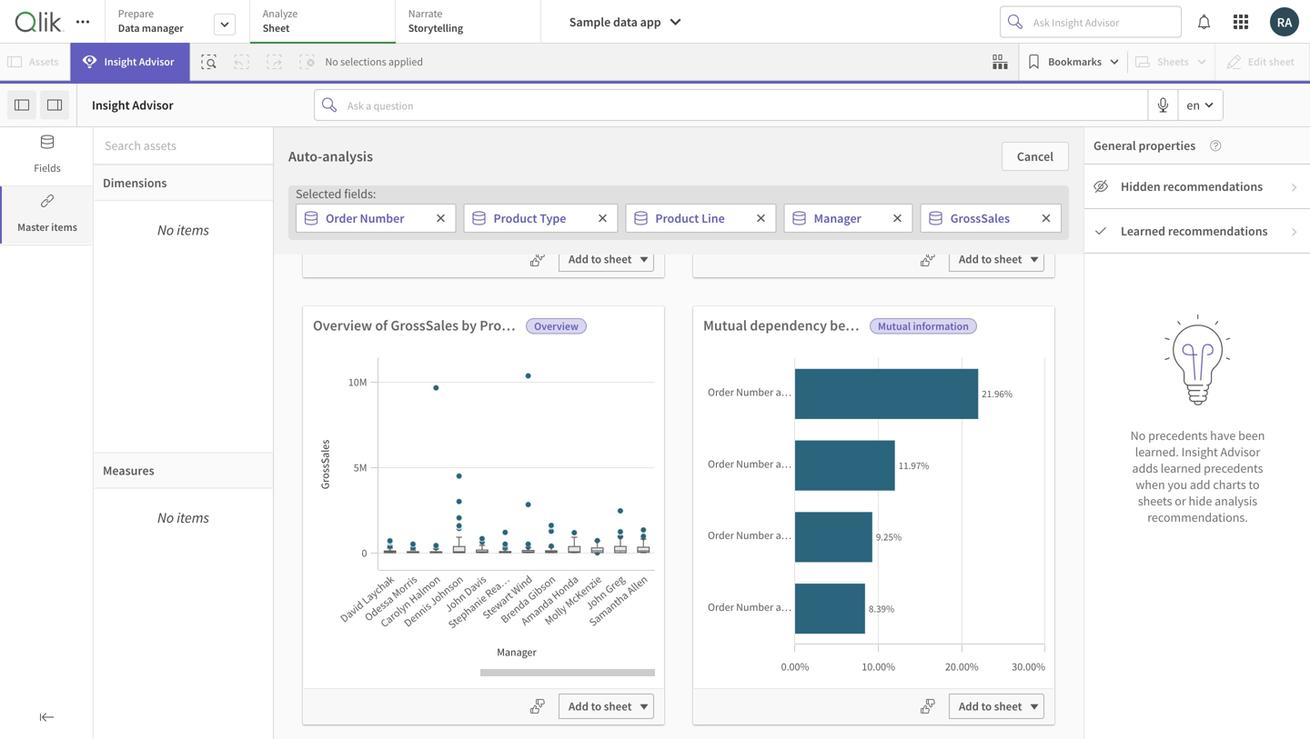 Task type: vqa. For each thing, say whether or not it's contained in the screenshot.
Close sidebar menu icon
no



Task type: describe. For each thing, give the bounding box(es) containing it.
items inside the measures no items
[[177, 509, 209, 527]]

get
[[630, 247, 659, 274]]

1 horizontal spatial grosssales
[[951, 210, 1010, 227]]

hidden recommendations
[[1121, 178, 1263, 195]]

charts
[[1213, 477, 1246, 493]]

this inside . any found insights can be saved to this sheet.
[[727, 545, 746, 561]]

explore for explore the data
[[370, 456, 417, 474]]

hidden recommendations button
[[1085, 165, 1310, 209]]

information
[[913, 319, 969, 333]]

or inside no precedents have been learned. insight advisor adds learned precedents when you add charts to sheets or hide analysis recommendations.
[[1175, 493, 1186, 510]]

ask
[[607, 519, 624, 534]]

overview for overview of grosssales by product type and manager
[[313, 317, 372, 335]]

sheets
[[1138, 493, 1172, 510]]

data up directly
[[443, 456, 471, 474]]

data inside explore your data directly or let qlik generate insights for you with
[[395, 493, 419, 509]]

using
[[718, 493, 747, 509]]

narrate storytelling
[[408, 6, 463, 35]]

2 master items button from the left
[[2, 187, 93, 244]]

analysis inside no precedents have been learned. insight advisor adds learned precedents when you add charts to sheets or hide analysis recommendations.
[[1215, 493, 1258, 510]]

an
[[455, 247, 478, 274]]

measures
[[103, 463, 154, 479]]

have
[[602, 456, 634, 474]]

qlik
[[494, 493, 515, 509]]

applied
[[389, 55, 423, 69]]

narrate
[[408, 6, 442, 20]]

fields
[[34, 161, 61, 175]]

your inside explore your data directly or let qlik generate insights for you with
[[368, 493, 392, 509]]

mutual information
[[878, 319, 969, 333]]

learned.
[[1135, 444, 1179, 460]]

2 fields button from the left
[[2, 127, 93, 185]]

bookmarks button
[[1023, 47, 1124, 76]]

1 horizontal spatial the
[[671, 493, 689, 509]]

medium image
[[1094, 224, 1108, 238]]

selected
[[296, 186, 342, 202]]

ra button
[[1270, 7, 1299, 36]]

have a question?
[[602, 456, 708, 474]]

hide properties image
[[47, 98, 62, 112]]

. any found insights can be saved to this sheet.
[[564, 518, 746, 586]]

sheet...
[[861, 247, 928, 274]]

analyze
[[263, 6, 298, 20]]

advisor down insight advisor "dropdown button"
[[132, 97, 173, 113]]

auto-
[[288, 147, 322, 166]]

let
[[478, 493, 491, 509]]

by
[[461, 317, 477, 335]]

dimensions button
[[94, 165, 273, 201]]

directly
[[421, 493, 461, 509]]

deselect field image for product line
[[756, 213, 767, 224]]

product line
[[655, 210, 725, 227]]

advisor up the discover
[[404, 543, 443, 558]]

order
[[326, 210, 357, 227]]

1 vertical spatial type
[[533, 317, 563, 335]]

insight down 'generate'
[[367, 543, 402, 558]]

ask insight advisor
[[607, 519, 700, 534]]

prepare data manager
[[118, 6, 184, 35]]

insights left in
[[615, 493, 656, 509]]

build
[[948, 520, 975, 537]]

0 vertical spatial manager
[[814, 210, 861, 227]]

found
[[564, 545, 595, 561]]

your inside to start creating visualizations and build your new sheet.
[[848, 545, 872, 561]]

product right by
[[480, 317, 530, 335]]

adds
[[1132, 460, 1158, 477]]

save
[[460, 542, 486, 559]]

no for no items
[[157, 221, 174, 239]]

option
[[482, 247, 542, 274]]

data left using
[[691, 493, 715, 509]]

choose an option below to get started adding to this sheet...
[[383, 247, 928, 274]]

overview for overview
[[534, 319, 579, 333]]

discover
[[396, 570, 440, 586]]

overview of grosssales by product type and manager
[[313, 317, 647, 335]]

analytics
[[898, 456, 954, 474]]

items for master items
[[51, 220, 77, 234]]

sample
[[569, 14, 611, 30]]

sheet. inside . any found insights can be saved to this sheet.
[[639, 570, 671, 586]]

you inside explore your data directly or let qlik generate insights for you with
[[453, 518, 473, 534]]

advisor up be
[[663, 519, 700, 534]]

no for no selections applied
[[325, 55, 338, 69]]

no selections applied
[[325, 55, 423, 69]]

insight advisor inside "dropdown button"
[[104, 55, 174, 69]]

manager
[[142, 21, 184, 35]]

insight down insight advisor "dropdown button"
[[92, 97, 130, 113]]

items for no items
[[177, 221, 209, 239]]

. save any insights you discover to this sheet.
[[330, 542, 511, 586]]

Search assets text field
[[94, 129, 273, 162]]

hidden
[[1121, 178, 1161, 195]]

. for question?
[[712, 518, 715, 534]]

create new analytics
[[825, 456, 954, 474]]

use
[[810, 493, 833, 509]]

for
[[435, 518, 450, 534]]

and inside to start creating visualizations and build your new sheet.
[[925, 520, 945, 537]]

properties
[[1139, 137, 1196, 154]]

of
[[375, 317, 388, 335]]

general properties
[[1094, 137, 1196, 154]]

you inside no precedents have been learned. insight advisor adds learned precedents when you add charts to sheets or hide analysis recommendations.
[[1168, 477, 1187, 493]]

explore for explore your data directly or let qlik generate insights for you with
[[326, 493, 366, 509]]

no items
[[157, 221, 209, 239]]

analyze sheet
[[263, 6, 298, 35]]

or inside explore your data directly or let qlik generate insights for you with
[[464, 493, 475, 509]]

fields:
[[344, 186, 376, 202]]

explore the data
[[370, 456, 471, 474]]

in
[[659, 493, 669, 509]]

2 vertical spatial insight advisor
[[367, 543, 443, 558]]

Ask Insight Advisor text field
[[1030, 7, 1181, 36]]

order number
[[326, 210, 404, 227]]

choose an option below to get started adding to this sheet... application
[[0, 0, 1310, 740]]

explore your data directly or let qlik generate insights for you with
[[326, 493, 515, 534]]

no inside the measures no items
[[157, 509, 174, 527]]

hide assets image
[[15, 98, 29, 112]]

learned
[[1161, 460, 1201, 477]]

0 horizontal spatial the
[[420, 456, 440, 474]]

saved
[[679, 545, 710, 561]]

cancel
[[1017, 148, 1054, 165]]

sample data app
[[569, 14, 661, 30]]

Ask a question text field
[[344, 90, 1148, 120]]

tab list inside choose an option below to get started adding to this sheet... application
[[104, 0, 548, 45]]

ra
[[1277, 13, 1292, 30]]

new for find
[[590, 493, 612, 509]]

generate
[[342, 518, 389, 534]]

learned recommendations
[[1121, 223, 1268, 239]]

data
[[118, 21, 140, 35]]

find
[[564, 493, 587, 509]]

storytelling
[[408, 21, 463, 35]]

insight advisor button
[[71, 43, 190, 81]]

0 horizontal spatial grosssales
[[391, 317, 459, 335]]

to inside . any found insights can be saved to this sheet.
[[713, 545, 724, 561]]

view disabled image
[[1094, 179, 1108, 194]]

selections tool image
[[993, 55, 1007, 69]]

insight up can
[[627, 519, 660, 534]]



Task type: locate. For each thing, give the bounding box(es) containing it.
recommendations for hidden recommendations
[[1163, 178, 1263, 195]]

items down dimensions button
[[177, 221, 209, 239]]

sheet. inside . save any insights you discover to this sheet.
[[479, 570, 511, 586]]

advisor down manager
[[139, 55, 174, 69]]

1 vertical spatial your
[[848, 545, 872, 561]]

dimensions
[[103, 175, 167, 191]]

recommendations.
[[1148, 510, 1248, 526]]

deselect field image for order number
[[435, 213, 446, 224]]

deselect field image for product type
[[597, 213, 608, 224]]

insights down 'generate'
[[330, 570, 371, 586]]

you right for at the bottom left
[[453, 518, 473, 534]]

precedents
[[1148, 428, 1208, 444], [1204, 460, 1263, 477]]

1 horizontal spatial and
[[925, 520, 945, 537]]

2 vertical spatial you
[[374, 570, 393, 586]]

smart search image
[[202, 55, 216, 69]]

learned recommendations button
[[1085, 209, 1310, 254]]

adding
[[732, 247, 796, 274]]

help image
[[1196, 140, 1221, 151]]

recommendations inside hidden recommendations button
[[1163, 178, 1263, 195]]

overview
[[313, 317, 372, 335], [534, 319, 579, 333]]

0 vertical spatial your
[[368, 493, 392, 509]]

add to sheet
[[569, 252, 632, 267], [959, 252, 1022, 267], [569, 699, 632, 714], [959, 699, 1022, 714]]

this left sheet...
[[823, 247, 857, 274]]

items down measures button
[[177, 509, 209, 527]]

no down dimensions button
[[157, 221, 174, 239]]

this down any
[[727, 545, 746, 561]]

to inside to start creating visualizations and build your new sheet.
[[931, 493, 942, 509]]

0 horizontal spatial and
[[566, 317, 590, 335]]

started
[[663, 247, 728, 274]]

0 horizontal spatial you
[[374, 570, 393, 586]]

start
[[945, 493, 969, 509]]

small image
[[1289, 182, 1300, 193]]

type
[[540, 210, 566, 227], [533, 317, 563, 335]]

find new insights in the data using
[[564, 493, 747, 509]]

1 vertical spatial manager
[[593, 317, 647, 335]]

any
[[488, 542, 508, 559]]

edit sheet
[[867, 495, 917, 510]]

2 vertical spatial this
[[457, 570, 476, 586]]

0 horizontal spatial this
[[457, 570, 476, 586]]

or left hide
[[1175, 493, 1186, 510]]

1 vertical spatial and
[[925, 520, 945, 537]]

sheet
[[263, 21, 290, 35]]

1 horizontal spatial .
[[712, 518, 715, 534]]

recommendations for learned recommendations
[[1168, 223, 1268, 239]]

2 deselect field image from the left
[[892, 213, 903, 224]]

data left directly
[[395, 493, 419, 509]]

0 vertical spatial analysis
[[322, 147, 373, 166]]

insights down ask
[[598, 545, 639, 561]]

sheet. for analytics
[[900, 545, 932, 561]]

1 horizontal spatial this
[[727, 545, 746, 561]]

1 horizontal spatial you
[[453, 518, 473, 534]]

product for product line
[[655, 210, 699, 227]]

1 vertical spatial analysis
[[1215, 493, 1258, 510]]

app
[[640, 14, 661, 30]]

en
[[1187, 97, 1200, 113]]

0 vertical spatial recommendations
[[1163, 178, 1263, 195]]

recommendations down hidden recommendations button
[[1168, 223, 1268, 239]]

sheet. down can
[[639, 570, 671, 586]]

master
[[17, 220, 49, 234]]

product up option
[[494, 210, 537, 227]]

mutual
[[878, 319, 911, 333]]

2 vertical spatial new
[[874, 545, 897, 561]]

been
[[1238, 428, 1265, 444]]

1 horizontal spatial manager
[[814, 210, 861, 227]]

general
[[1094, 137, 1136, 154]]

1 fields button from the left
[[0, 127, 93, 185]]

recommendations down help 'icon'
[[1163, 178, 1263, 195]]

product type
[[494, 210, 566, 227]]

items inside master items button
[[51, 220, 77, 234]]

new inside to start creating visualizations and build your new sheet.
[[874, 545, 897, 561]]

1 horizontal spatial deselect field image
[[892, 213, 903, 224]]

manager up sheet...
[[814, 210, 861, 227]]

1 horizontal spatial deselect field image
[[597, 213, 608, 224]]

.
[[712, 518, 715, 534], [454, 542, 458, 559]]

insight down data
[[104, 55, 137, 69]]

1 deselect field image from the left
[[435, 213, 446, 224]]

new right create
[[869, 456, 895, 474]]

add
[[1190, 477, 1211, 493]]

insight inside no precedents have been learned. insight advisor adds learned precedents when you add charts to sheets or hide analysis recommendations.
[[1182, 444, 1218, 460]]

sheet. down 'any'
[[479, 570, 511, 586]]

new for create
[[869, 456, 895, 474]]

0 horizontal spatial or
[[464, 493, 475, 509]]

1 vertical spatial the
[[671, 493, 689, 509]]

. inside . save any insights you discover to this sheet.
[[454, 542, 458, 559]]

hide
[[1189, 493, 1212, 510]]

small image
[[1289, 227, 1300, 238]]

1 vertical spatial recommendations
[[1168, 223, 1268, 239]]

insight
[[104, 55, 137, 69], [92, 97, 130, 113], [1182, 444, 1218, 460], [627, 519, 660, 534], [367, 543, 402, 558]]

1 master items button from the left
[[0, 187, 93, 244]]

insight up the add
[[1182, 444, 1218, 460]]

with
[[475, 518, 499, 534]]

1 horizontal spatial explore
[[370, 456, 417, 474]]

line
[[702, 210, 725, 227]]

1 horizontal spatial or
[[1175, 493, 1186, 510]]

and down below
[[566, 317, 590, 335]]

0 vertical spatial you
[[1168, 477, 1187, 493]]

deselect field image
[[435, 213, 446, 224], [597, 213, 608, 224]]

choose
[[383, 247, 451, 274]]

. left the save
[[454, 542, 458, 559]]

tab list containing prepare
[[104, 0, 548, 45]]

explore up explore your data directly or let qlik generate insights for you with on the left bottom
[[370, 456, 417, 474]]

1 vertical spatial precedents
[[1204, 460, 1263, 477]]

and left build
[[925, 520, 945, 537]]

1 horizontal spatial sheet.
[[639, 570, 671, 586]]

cancel button
[[1002, 142, 1069, 171]]

deselect field image up below
[[597, 213, 608, 224]]

analysis up selected fields:
[[322, 147, 373, 166]]

data inside sample data app dropdown button
[[613, 14, 638, 30]]

no precedents have been learned. insight advisor adds learned precedents when you add charts to sheets or hide analysis recommendations.
[[1131, 428, 1265, 526]]

0 vertical spatial .
[[712, 518, 715, 534]]

. left any
[[712, 518, 715, 534]]

advisor inside no precedents have been learned. insight advisor adds learned precedents when you add charts to sheets or hide analysis recommendations.
[[1221, 444, 1260, 460]]

items right master
[[51, 220, 77, 234]]

. for data
[[454, 542, 458, 559]]

3 deselect field image from the left
[[1041, 213, 1052, 224]]

0 horizontal spatial .
[[454, 542, 458, 559]]

product left line
[[655, 210, 699, 227]]

overview down below
[[534, 319, 579, 333]]

sheet
[[604, 252, 632, 267], [994, 252, 1022, 267], [889, 495, 917, 510], [604, 699, 632, 714], [994, 699, 1022, 714]]

advisor up charts
[[1221, 444, 1260, 460]]

creating
[[804, 520, 848, 537]]

auto-analysis
[[288, 147, 373, 166]]

0 vertical spatial insight advisor
[[104, 55, 174, 69]]

0 horizontal spatial your
[[368, 493, 392, 509]]

new
[[869, 456, 895, 474], [590, 493, 612, 509], [874, 545, 897, 561]]

deselect field image left medium icon
[[1041, 213, 1052, 224]]

product
[[494, 210, 537, 227], [655, 210, 699, 227], [480, 317, 530, 335]]

edit
[[867, 495, 887, 510]]

1 horizontal spatial your
[[848, 545, 872, 561]]

0 horizontal spatial manager
[[593, 317, 647, 335]]

when
[[1136, 477, 1165, 493]]

no inside no precedents have been learned. insight advisor adds learned precedents when you add charts to sheets or hide analysis recommendations.
[[1131, 428, 1146, 444]]

no down measures button
[[157, 509, 174, 527]]

below
[[547, 247, 603, 274]]

visualizations
[[850, 520, 922, 537]]

1 horizontal spatial overview
[[534, 319, 579, 333]]

type up below
[[540, 210, 566, 227]]

advisor inside "dropdown button"
[[139, 55, 174, 69]]

deselect field image up choose
[[435, 213, 446, 224]]

product for product type
[[494, 210, 537, 227]]

0 vertical spatial the
[[420, 456, 440, 474]]

new down visualizations
[[874, 545, 897, 561]]

no left selections
[[325, 55, 338, 69]]

explore up 'generate'
[[326, 493, 366, 509]]

deselect field image
[[756, 213, 767, 224], [892, 213, 903, 224], [1041, 213, 1052, 224]]

insights left for at the bottom left
[[391, 518, 433, 534]]

can
[[642, 545, 661, 561]]

deselect field image up adding
[[756, 213, 767, 224]]

1 vertical spatial explore
[[326, 493, 366, 509]]

number
[[360, 210, 404, 227]]

. inside . any found insights can be saved to this sheet.
[[712, 518, 715, 534]]

you left the add
[[1168, 477, 1187, 493]]

question?
[[647, 456, 708, 474]]

0 vertical spatial type
[[540, 210, 566, 227]]

master items
[[17, 220, 77, 234]]

0 vertical spatial explore
[[370, 456, 417, 474]]

no for no precedents have been learned. insight advisor adds learned precedents when you add charts to sheets or hide analysis recommendations.
[[1131, 428, 1146, 444]]

data left app
[[613, 14, 638, 30]]

selections
[[340, 55, 386, 69]]

the up directly
[[420, 456, 440, 474]]

grosssales
[[951, 210, 1010, 227], [391, 317, 459, 335]]

analysis right hide
[[1215, 493, 1258, 510]]

master items button
[[0, 187, 93, 244], [2, 187, 93, 244]]

have
[[1210, 428, 1236, 444]]

the right in
[[671, 493, 689, 509]]

0 vertical spatial precedents
[[1148, 428, 1208, 444]]

the
[[420, 456, 440, 474], [671, 493, 689, 509]]

1 vertical spatial this
[[727, 545, 746, 561]]

deselect field image up sheet...
[[892, 213, 903, 224]]

precedents up the "learned"
[[1148, 428, 1208, 444]]

en button
[[1179, 90, 1223, 120]]

this down the save
[[457, 570, 476, 586]]

sample data app button
[[555, 7, 694, 36]]

0 vertical spatial grosssales
[[951, 210, 1010, 227]]

tab list
[[104, 0, 548, 45]]

0 vertical spatial and
[[566, 317, 590, 335]]

1 deselect field image from the left
[[756, 213, 767, 224]]

sheet. down visualizations
[[900, 545, 932, 561]]

1 horizontal spatial analysis
[[1215, 493, 1258, 510]]

1 vertical spatial .
[[454, 542, 458, 559]]

0 vertical spatial new
[[869, 456, 895, 474]]

grosssales down cancel button
[[951, 210, 1010, 227]]

or left let
[[464, 493, 475, 509]]

to start creating visualizations and build your new sheet.
[[804, 493, 975, 561]]

insight inside "dropdown button"
[[104, 55, 137, 69]]

0 horizontal spatial overview
[[313, 317, 372, 335]]

your down visualizations
[[848, 545, 872, 561]]

deselect field image for manager
[[892, 213, 903, 224]]

insights inside . save any insights you discover to this sheet.
[[330, 570, 371, 586]]

0 horizontal spatial sheet.
[[479, 570, 511, 586]]

0 horizontal spatial analysis
[[322, 147, 373, 166]]

your up 'generate'
[[368, 493, 392, 509]]

no items menu
[[94, 489, 273, 547]]

search image
[[585, 518, 607, 535]]

recommendations
[[1163, 178, 1263, 195], [1168, 223, 1268, 239]]

2 horizontal spatial sheet.
[[900, 545, 932, 561]]

explore inside explore your data directly or let qlik generate insights for you with
[[326, 493, 366, 509]]

2 horizontal spatial this
[[823, 247, 857, 274]]

to
[[607, 247, 626, 274], [800, 247, 819, 274], [591, 252, 602, 267], [981, 252, 992, 267], [1249, 477, 1260, 493], [931, 493, 942, 509], [713, 545, 724, 561], [443, 570, 454, 586], [591, 699, 602, 714], [981, 699, 992, 714]]

0 vertical spatial this
[[823, 247, 857, 274]]

0 horizontal spatial explore
[[326, 493, 366, 509]]

any
[[717, 518, 737, 534]]

2 horizontal spatial you
[[1168, 477, 1187, 493]]

0 horizontal spatial deselect field image
[[435, 213, 446, 224]]

sheet. inside to start creating visualizations and build your new sheet.
[[900, 545, 932, 561]]

2 horizontal spatial deselect field image
[[1041, 213, 1052, 224]]

sheet.
[[900, 545, 932, 561], [479, 570, 511, 586], [639, 570, 671, 586]]

insight advisor down data
[[104, 55, 174, 69]]

insights
[[615, 493, 656, 509], [391, 518, 433, 534], [598, 545, 639, 561], [330, 570, 371, 586]]

1 vertical spatial grosssales
[[391, 317, 459, 335]]

learned
[[1121, 223, 1166, 239]]

recommendations inside 'learned recommendations' button
[[1168, 223, 1268, 239]]

2 deselect field image from the left
[[597, 213, 608, 224]]

be
[[664, 545, 677, 561]]

precedents down have
[[1204, 460, 1263, 477]]

manager down get
[[593, 317, 647, 335]]

fields button
[[0, 127, 93, 185], [2, 127, 93, 185]]

measures no items
[[103, 463, 209, 527]]

insight advisor down insight advisor "dropdown button"
[[92, 97, 173, 113]]

no up adds
[[1131, 428, 1146, 444]]

1 vertical spatial new
[[590, 493, 612, 509]]

insight advisor up the discover
[[367, 543, 443, 558]]

1 vertical spatial insight advisor
[[92, 97, 173, 113]]

deselect field image for grosssales
[[1041, 213, 1052, 224]]

insights inside explore your data directly or let qlik generate insights for you with
[[391, 518, 433, 534]]

this
[[823, 247, 857, 274], [727, 545, 746, 561], [457, 570, 476, 586]]

1 vertical spatial you
[[453, 518, 473, 534]]

this inside . save any insights you discover to this sheet.
[[457, 570, 476, 586]]

to inside . save any insights you discover to this sheet.
[[443, 570, 454, 586]]

grosssales right of
[[391, 317, 459, 335]]

type down below
[[533, 317, 563, 335]]

you inside . save any insights you discover to this sheet.
[[374, 570, 393, 586]]

sheet. for data
[[479, 570, 511, 586]]

insights inside . any found insights can be saved to this sheet.
[[598, 545, 639, 561]]

overview left of
[[313, 317, 372, 335]]

measures button
[[94, 453, 273, 489]]

you left the discover
[[374, 570, 393, 586]]

prepare
[[118, 6, 154, 20]]

0 horizontal spatial deselect field image
[[756, 213, 767, 224]]

to inside no precedents have been learned. insight advisor adds learned precedents when you add charts to sheets or hide analysis recommendations.
[[1249, 477, 1260, 493]]

explore
[[370, 456, 417, 474], [326, 493, 366, 509]]

new right "find"
[[590, 493, 612, 509]]

bookmarks
[[1048, 55, 1102, 69]]



